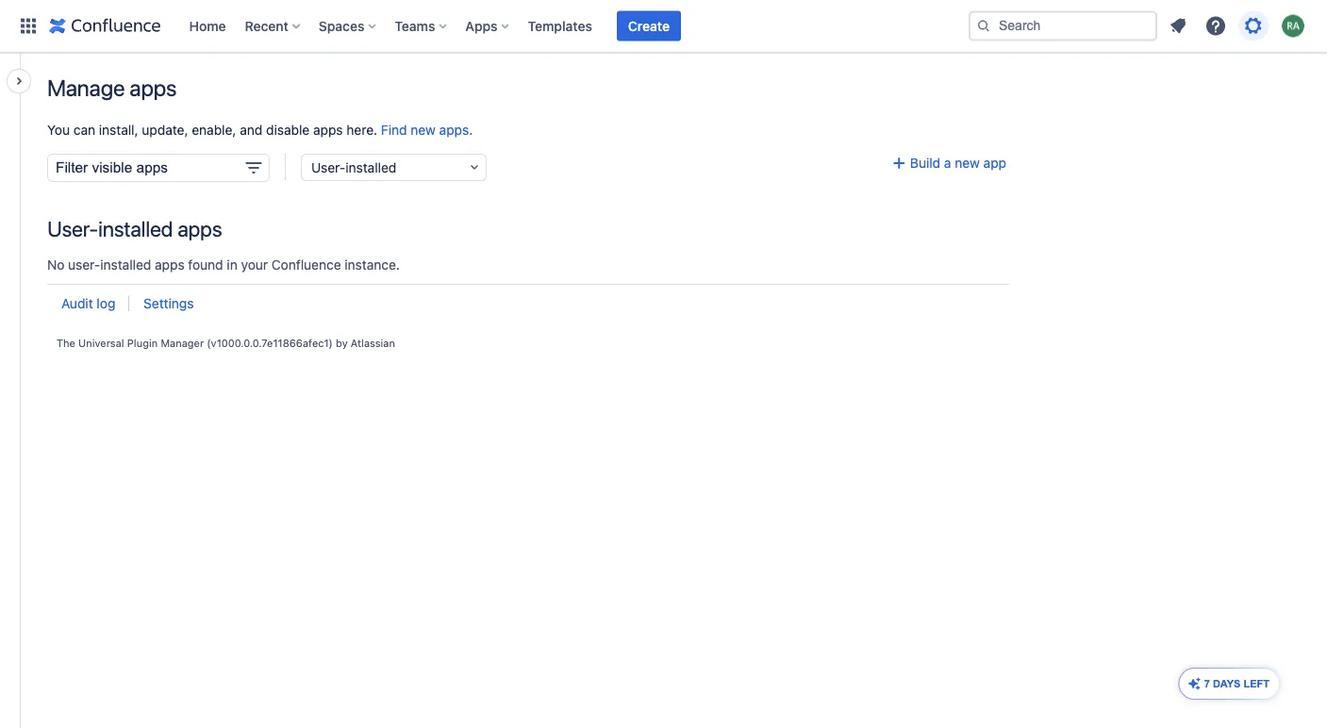 Task type: locate. For each thing, give the bounding box(es) containing it.
0 horizontal spatial user-
[[47, 217, 98, 241]]

small image
[[892, 155, 907, 170]]

1 horizontal spatial user-
[[311, 159, 346, 175]]

manager
[[161, 337, 204, 349]]

universal
[[78, 337, 124, 349]]

expand sidebar image
[[0, 62, 42, 100]]

apps
[[130, 75, 177, 101], [313, 122, 343, 138], [178, 217, 222, 241], [155, 257, 185, 273]]

Search field
[[969, 11, 1158, 41]]

the
[[57, 337, 75, 349]]

0 vertical spatial user-
[[311, 159, 346, 175]]

0 vertical spatial installed
[[346, 159, 397, 175]]

apps button
[[460, 11, 517, 41]]

7 days left
[[1204, 678, 1270, 690]]

banner
[[0, 0, 1327, 53]]

search image
[[976, 18, 992, 33]]

user-installed apps
[[47, 217, 222, 241]]

user- up user-
[[47, 217, 98, 241]]

confluence
[[272, 257, 341, 273]]

settings link
[[144, 296, 194, 311]]

1 vertical spatial user-
[[47, 217, 98, 241]]

installed down here.
[[346, 159, 397, 175]]

your profile and preferences image
[[1282, 15, 1305, 37]]

2 vertical spatial installed
[[100, 257, 151, 273]]

installed up user-
[[98, 217, 173, 241]]

0 vertical spatial new
[[411, 122, 436, 138]]

installed for user-installed
[[346, 159, 397, 175]]

build
[[910, 155, 941, 171]]

installed down user-installed apps at the left
[[100, 257, 151, 273]]

manage apps
[[47, 75, 177, 101]]

1 horizontal spatial new
[[955, 155, 980, 171]]

manage
[[47, 75, 125, 101]]

settings icon image
[[1242, 15, 1265, 37]]

enable,
[[192, 122, 236, 138]]

home
[[189, 18, 226, 33]]

and
[[240, 122, 263, 138]]

apps up found at the left of page
[[178, 217, 222, 241]]

spaces button
[[313, 11, 383, 41]]

user-
[[68, 257, 100, 273]]

a
[[944, 155, 951, 171]]

user-
[[311, 159, 346, 175], [47, 217, 98, 241]]

templates
[[528, 18, 592, 33]]

find
[[381, 122, 407, 138]]

7 days left button
[[1180, 669, 1279, 699]]

build a new app link
[[892, 155, 1007, 171]]

confluence image
[[49, 15, 161, 37], [49, 15, 161, 37]]

premium icon image
[[1188, 676, 1203, 692]]

home link
[[183, 11, 232, 41]]

no
[[47, 257, 64, 273]]

you
[[47, 122, 70, 138]]

user- down you can install, update, enable, and disable apps here. find new apps.
[[311, 159, 346, 175]]

apps
[[465, 18, 498, 33]]

found
[[188, 257, 223, 273]]

create
[[628, 18, 670, 33]]

banner containing home
[[0, 0, 1327, 53]]

new right find
[[411, 122, 436, 138]]

None field
[[47, 154, 270, 182]]

atlassian
[[351, 337, 395, 349]]

audit log link
[[61, 296, 115, 311]]

new right a
[[955, 155, 980, 171]]

installed
[[346, 159, 397, 175], [98, 217, 173, 241], [100, 257, 151, 273]]

new
[[411, 122, 436, 138], [955, 155, 980, 171]]

notification icon image
[[1167, 15, 1190, 37]]

1 vertical spatial installed
[[98, 217, 173, 241]]

audit
[[61, 296, 93, 311]]



Task type: vqa. For each thing, say whether or not it's contained in the screenshot.
editing to the bottom
no



Task type: describe. For each thing, give the bounding box(es) containing it.
log
[[97, 296, 115, 311]]

apps.
[[439, 122, 473, 138]]

build a new app
[[907, 155, 1007, 171]]

user-installed
[[311, 159, 397, 175]]

apps up update,
[[130, 75, 177, 101]]

(v1000.0.0.7e11866afec1)
[[207, 337, 333, 349]]

your
[[241, 257, 268, 273]]

apps left here.
[[313, 122, 343, 138]]

update,
[[142, 122, 188, 138]]

install,
[[99, 122, 138, 138]]

instance.
[[345, 257, 400, 273]]

settings
[[144, 296, 194, 311]]

teams button
[[389, 11, 454, 41]]

0 horizontal spatial new
[[411, 122, 436, 138]]

spaces
[[319, 18, 365, 33]]

apps left found at the left of page
[[155, 257, 185, 273]]

create link
[[617, 11, 681, 41]]

recent button
[[239, 11, 307, 41]]

installed for user-installed apps
[[98, 217, 173, 241]]

help icon image
[[1205, 15, 1227, 37]]

app
[[984, 155, 1007, 171]]

no user-installed apps found in your confluence instance.
[[47, 257, 400, 273]]

days
[[1213, 678, 1241, 690]]

find new apps. link
[[381, 122, 473, 138]]

can
[[73, 122, 95, 138]]

recent
[[245, 18, 289, 33]]

left
[[1244, 678, 1270, 690]]

the universal plugin manager (v1000.0.0.7e11866afec1) by atlassian
[[57, 337, 395, 349]]

in
[[227, 257, 238, 273]]

teams
[[395, 18, 435, 33]]

audit log
[[61, 296, 115, 311]]

you can install, update, enable, and disable apps here. find new apps.
[[47, 122, 473, 138]]

disable
[[266, 122, 310, 138]]

user- for user-installed
[[311, 159, 346, 175]]

templates link
[[522, 11, 598, 41]]

user- for user-installed apps
[[47, 217, 98, 241]]

atlassian link
[[351, 337, 395, 349]]

7
[[1204, 678, 1210, 690]]

1 vertical spatial new
[[955, 155, 980, 171]]

plugin
[[127, 337, 158, 349]]

appswitcher icon image
[[17, 15, 40, 37]]

by
[[336, 337, 348, 349]]

global element
[[11, 0, 965, 52]]

here.
[[347, 122, 377, 138]]



